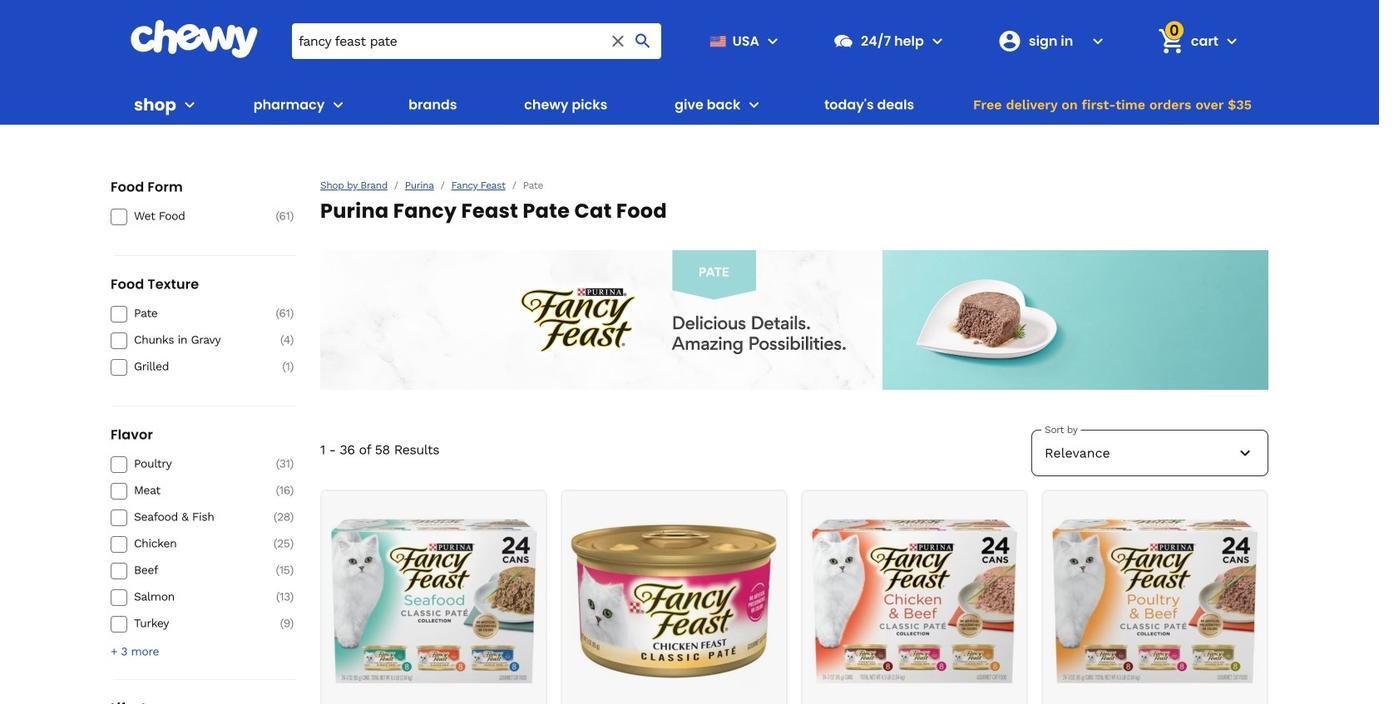Task type: locate. For each thing, give the bounding box(es) containing it.
fancy feast poultry & beef classic pate variety pack canned cat food, 3-oz, case of 24 image
[[1052, 498, 1258, 705]]

fancy feast classic seafood feast variety pack canned cat food, 3-oz, case of 24 image
[[331, 498, 537, 705]]

delete search image
[[608, 31, 628, 51]]

Product search field
[[292, 23, 661, 59]]

1 vertical spatial menu image
[[180, 95, 200, 115]]

give back menu image
[[744, 95, 764, 115]]

menu image down chewy home image
[[180, 95, 200, 115]]

site banner
[[0, 0, 1379, 159]]

help menu image
[[927, 31, 947, 51]]

1 horizontal spatial menu image
[[763, 31, 783, 51]]

menu image
[[763, 31, 783, 51], [180, 95, 200, 115]]

items image
[[1156, 27, 1186, 56]]

fancy feast classic chicken feast canned cat food, 3-oz, case of 24 image
[[571, 498, 777, 705]]

menu image up the give back menu icon
[[763, 31, 783, 51]]

fancy feast pate. delicious details. amazing possibilities. image
[[320, 250, 1268, 390]]

chewy home image
[[130, 20, 259, 58]]



Task type: describe. For each thing, give the bounding box(es) containing it.
pharmacy menu image
[[328, 95, 348, 115]]

submit search image
[[633, 31, 653, 51]]

fancy feast classic collection chicken & beef pate variety pack canned cat food, 3-oz can, case of 24 image
[[811, 498, 1018, 705]]

0 horizontal spatial menu image
[[180, 95, 200, 115]]

account menu image
[[1088, 31, 1108, 51]]

0 vertical spatial menu image
[[763, 31, 783, 51]]

cart menu image
[[1222, 31, 1242, 51]]

Search text field
[[292, 23, 661, 59]]

chewy support image
[[833, 30, 854, 52]]



Task type: vqa. For each thing, say whether or not it's contained in the screenshot.
PHARMACY MENU Icon
yes



